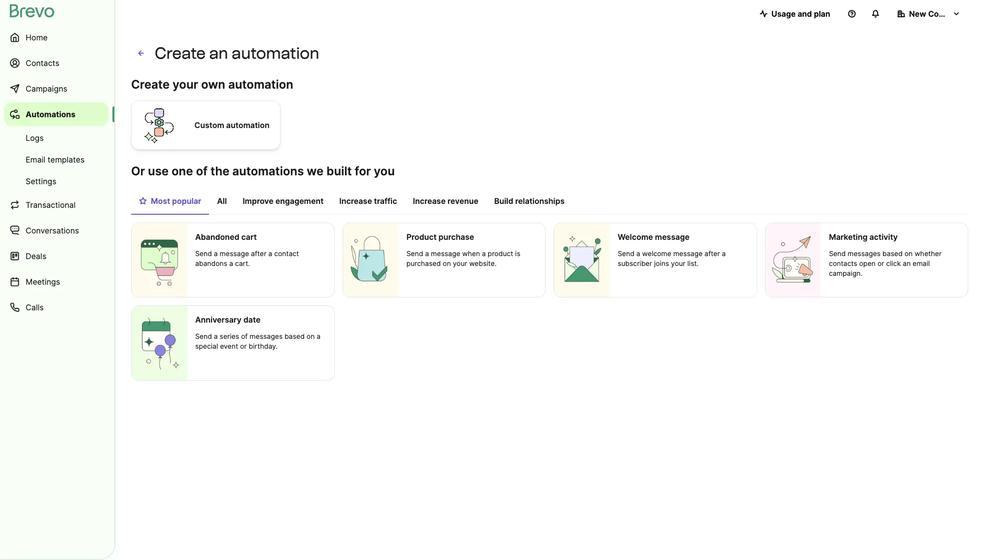 Task type: vqa. For each thing, say whether or not it's contained in the screenshot.


Task type: describe. For each thing, give the bounding box(es) containing it.
increase for increase revenue
[[413, 196, 446, 206]]

campaign.
[[829, 269, 863, 278]]

automations link
[[4, 103, 109, 126]]

new company
[[910, 9, 965, 19]]

relationships
[[516, 196, 565, 206]]

automations
[[26, 110, 76, 119]]

home
[[26, 33, 48, 42]]

contacts link
[[4, 51, 109, 75]]

welcome
[[618, 232, 653, 242]]

welcome message
[[618, 232, 690, 242]]

special
[[195, 343, 218, 351]]

built
[[327, 164, 352, 179]]

series
[[220, 333, 239, 341]]

create your own automation
[[131, 77, 293, 92]]

message up 'send a welcome message after a subscriber joins your list.'
[[655, 232, 690, 242]]

send for product
[[407, 250, 423, 258]]

abandons
[[195, 259, 227, 268]]

when
[[463, 250, 480, 258]]

calls link
[[4, 296, 109, 320]]

automation inside button
[[226, 120, 270, 130]]

or inside send a series of messages based on a special event or birthday.
[[240, 343, 247, 351]]

email
[[913, 259, 930, 268]]

popular
[[172, 196, 201, 206]]

most popular
[[151, 196, 201, 206]]

abandoned
[[195, 232, 240, 242]]

anniversary
[[195, 315, 242, 325]]

date
[[244, 315, 261, 325]]

templates
[[48, 155, 85, 165]]

engagement
[[276, 196, 324, 206]]

one
[[172, 164, 193, 179]]

messages inside send messages based on whether contacts open or click an email campaign.
[[848, 250, 881, 258]]

build relationships link
[[487, 191, 573, 214]]

product
[[407, 232, 437, 242]]

of for the
[[196, 164, 208, 179]]

message inside send a message when a product is purchased on your website.
[[431, 250, 461, 258]]

0 horizontal spatial an
[[209, 44, 228, 63]]

improve
[[243, 196, 274, 206]]

an inside send messages based on whether contacts open or click an email campaign.
[[903, 259, 911, 268]]

usage
[[772, 9, 796, 19]]

calls
[[26, 303, 44, 313]]

meetings
[[26, 277, 60, 287]]

product
[[488, 250, 514, 258]]

dxrbf image
[[139, 197, 147, 205]]

send a message after a contact abandons a cart.
[[195, 250, 299, 268]]

email templates link
[[4, 150, 109, 170]]

birthday.
[[249, 343, 278, 351]]

welcome
[[643, 250, 672, 258]]

marketing activity
[[829, 232, 898, 242]]

campaigns
[[26, 84, 67, 94]]

your inside 'send a welcome message after a subscriber joins your list.'
[[671, 259, 686, 268]]

custom
[[195, 120, 224, 130]]

settings link
[[4, 172, 109, 191]]

or inside send messages based on whether contacts open or click an email campaign.
[[878, 259, 885, 268]]

abandoned cart
[[195, 232, 257, 242]]

messages inside send a series of messages based on a special event or birthday.
[[250, 333, 283, 341]]

own
[[201, 77, 225, 92]]

or use one of the automations we built for you
[[131, 164, 395, 179]]

increase traffic link
[[332, 191, 405, 214]]

create an automation
[[155, 44, 319, 63]]

click
[[887, 259, 901, 268]]

increase traffic
[[340, 196, 397, 206]]

contact
[[274, 250, 299, 258]]

campaigns link
[[4, 77, 109, 101]]

use
[[148, 164, 169, 179]]

usage and plan
[[772, 9, 831, 19]]

message inside 'send a welcome message after a subscriber joins your list.'
[[674, 250, 703, 258]]

anniversary date
[[195, 315, 261, 325]]

list.
[[688, 259, 699, 268]]

based inside send messages based on whether contacts open or click an email campaign.
[[883, 250, 903, 258]]

conversations
[[26, 226, 79, 236]]

increase for increase traffic
[[340, 196, 372, 206]]

conversations link
[[4, 219, 109, 243]]

settings
[[26, 177, 56, 186]]

most
[[151, 196, 170, 206]]

automations
[[233, 164, 304, 179]]

open
[[860, 259, 876, 268]]



Task type: locate. For each thing, give the bounding box(es) containing it.
cart.
[[235, 259, 250, 268]]

send inside send a series of messages based on a special event or birthday.
[[195, 333, 212, 341]]

send a message when a product is purchased on your website.
[[407, 250, 521, 268]]

0 horizontal spatial based
[[285, 333, 305, 341]]

improve engagement link
[[235, 191, 332, 214]]

on inside send a series of messages based on a special event or birthday.
[[307, 333, 315, 341]]

improve engagement
[[243, 196, 324, 206]]

0 horizontal spatial or
[[240, 343, 247, 351]]

0 horizontal spatial of
[[196, 164, 208, 179]]

marketing
[[829, 232, 868, 242]]

send for welcome
[[618, 250, 635, 258]]

logs link
[[4, 128, 109, 148]]

all
[[217, 196, 227, 206]]

or
[[131, 164, 145, 179]]

usage and plan button
[[752, 4, 839, 24]]

build relationships
[[495, 196, 565, 206]]

create for create your own automation
[[131, 77, 170, 92]]

after inside 'send a welcome message after a subscriber joins your list.'
[[705, 250, 720, 258]]

based
[[883, 250, 903, 258], [285, 333, 305, 341]]

email templates
[[26, 155, 85, 165]]

1 after from the left
[[251, 250, 267, 258]]

event
[[220, 343, 238, 351]]

contacts
[[26, 58, 59, 68]]

0 vertical spatial messages
[[848, 250, 881, 258]]

send up the contacts in the top of the page
[[829, 250, 846, 258]]

transactional
[[26, 200, 76, 210]]

on inside send a message when a product is purchased on your website.
[[443, 259, 451, 268]]

transactional link
[[4, 193, 109, 217]]

email
[[26, 155, 45, 165]]

message inside send a message after a contact abandons a cart.
[[220, 250, 249, 258]]

0 horizontal spatial on
[[307, 333, 315, 341]]

for
[[355, 164, 371, 179]]

we
[[307, 164, 324, 179]]

your
[[173, 77, 198, 92], [453, 259, 468, 268], [671, 259, 686, 268]]

2 horizontal spatial on
[[905, 250, 913, 258]]

2 after from the left
[[705, 250, 720, 258]]

create for create an automation
[[155, 44, 206, 63]]

send inside send a message after a contact abandons a cart.
[[195, 250, 212, 258]]

your inside send a message when a product is purchased on your website.
[[453, 259, 468, 268]]

company
[[929, 9, 965, 19]]

traffic
[[374, 196, 397, 206]]

product purchase
[[407, 232, 474, 242]]

1 vertical spatial or
[[240, 343, 247, 351]]

activity
[[870, 232, 898, 242]]

of right series
[[241, 333, 248, 341]]

is
[[515, 250, 521, 258]]

message up list.
[[674, 250, 703, 258]]

your left list.
[[671, 259, 686, 268]]

0 horizontal spatial your
[[173, 77, 198, 92]]

deals
[[26, 252, 46, 261]]

messages up birthday.
[[250, 333, 283, 341]]

you
[[374, 164, 395, 179]]

1 vertical spatial of
[[241, 333, 248, 341]]

0 vertical spatial create
[[155, 44, 206, 63]]

of left the
[[196, 164, 208, 179]]

send for abandoned
[[195, 250, 212, 258]]

1 horizontal spatial after
[[705, 250, 720, 258]]

send inside send a message when a product is purchased on your website.
[[407, 250, 423, 258]]

new
[[910, 9, 927, 19]]

send inside 'send a welcome message after a subscriber joins your list.'
[[618, 250, 635, 258]]

or left click
[[878, 259, 885, 268]]

0 vertical spatial an
[[209, 44, 228, 63]]

automation
[[232, 44, 319, 63], [228, 77, 293, 92], [226, 120, 270, 130]]

1 vertical spatial an
[[903, 259, 911, 268]]

send a welcome message after a subscriber joins your list.
[[618, 250, 726, 268]]

send up the purchased
[[407, 250, 423, 258]]

cart
[[242, 232, 257, 242]]

1 horizontal spatial based
[[883, 250, 903, 258]]

send for marketing
[[829, 250, 846, 258]]

increase left traffic at the left of page
[[340, 196, 372, 206]]

website.
[[470, 259, 497, 268]]

2 vertical spatial on
[[307, 333, 315, 341]]

joins
[[654, 259, 670, 268]]

1 horizontal spatial messages
[[848, 250, 881, 258]]

1 horizontal spatial or
[[878, 259, 885, 268]]

1 vertical spatial messages
[[250, 333, 283, 341]]

0 vertical spatial based
[[883, 250, 903, 258]]

an
[[209, 44, 228, 63], [903, 259, 911, 268]]

new company button
[[890, 4, 969, 24]]

of for messages
[[241, 333, 248, 341]]

increase left revenue
[[413, 196, 446, 206]]

or right event
[[240, 343, 247, 351]]

an up own
[[209, 44, 228, 63]]

revenue
[[448, 196, 479, 206]]

0 horizontal spatial increase
[[340, 196, 372, 206]]

send up "special"
[[195, 333, 212, 341]]

of inside send a series of messages based on a special event or birthday.
[[241, 333, 248, 341]]

tab list containing most popular
[[131, 191, 969, 215]]

whether
[[915, 250, 942, 258]]

on
[[905, 250, 913, 258], [443, 259, 451, 268], [307, 333, 315, 341]]

1 horizontal spatial of
[[241, 333, 248, 341]]

1 horizontal spatial an
[[903, 259, 911, 268]]

1 horizontal spatial on
[[443, 259, 451, 268]]

1 horizontal spatial increase
[[413, 196, 446, 206]]

2 horizontal spatial your
[[671, 259, 686, 268]]

1 horizontal spatial your
[[453, 259, 468, 268]]

increase revenue link
[[405, 191, 487, 214]]

home link
[[4, 26, 109, 49]]

custom automation button
[[131, 99, 281, 151]]

custom automation
[[195, 120, 270, 130]]

of
[[196, 164, 208, 179], [241, 333, 248, 341]]

send inside send messages based on whether contacts open or click an email campaign.
[[829, 250, 846, 258]]

after inside send a message after a contact abandons a cart.
[[251, 250, 267, 258]]

messages
[[848, 250, 881, 258], [250, 333, 283, 341]]

message up cart.
[[220, 250, 249, 258]]

logs
[[26, 133, 44, 143]]

tab list
[[131, 191, 969, 215]]

after
[[251, 250, 267, 258], [705, 250, 720, 258]]

an right click
[[903, 259, 911, 268]]

and
[[798, 9, 812, 19]]

2 increase from the left
[[413, 196, 446, 206]]

purchased
[[407, 259, 441, 268]]

create
[[155, 44, 206, 63], [131, 77, 170, 92]]

plan
[[814, 9, 831, 19]]

1 vertical spatial on
[[443, 259, 451, 268]]

1 vertical spatial based
[[285, 333, 305, 341]]

0 horizontal spatial messages
[[250, 333, 283, 341]]

on inside send messages based on whether contacts open or click an email campaign.
[[905, 250, 913, 258]]

message
[[655, 232, 690, 242], [220, 250, 249, 258], [431, 250, 461, 258], [674, 250, 703, 258]]

most popular link
[[131, 191, 209, 215]]

meetings link
[[4, 270, 109, 294]]

your left own
[[173, 77, 198, 92]]

0 vertical spatial or
[[878, 259, 885, 268]]

all link
[[209, 191, 235, 214]]

1 increase from the left
[[340, 196, 372, 206]]

send for anniversary
[[195, 333, 212, 341]]

send up subscriber
[[618, 250, 635, 258]]

your down when
[[453, 259, 468, 268]]

purchase
[[439, 232, 474, 242]]

send a series of messages based on a special event or birthday.
[[195, 333, 321, 351]]

0 vertical spatial on
[[905, 250, 913, 258]]

1 vertical spatial create
[[131, 77, 170, 92]]

0 vertical spatial automation
[[232, 44, 319, 63]]

send up the abandons on the left
[[195, 250, 212, 258]]

the
[[211, 164, 230, 179]]

2 vertical spatial automation
[[226, 120, 270, 130]]

contacts
[[829, 259, 858, 268]]

0 vertical spatial of
[[196, 164, 208, 179]]

0 horizontal spatial after
[[251, 250, 267, 258]]

send messages based on whether contacts open or click an email campaign.
[[829, 250, 942, 278]]

1 vertical spatial automation
[[228, 77, 293, 92]]

based inside send a series of messages based on a special event or birthday.
[[285, 333, 305, 341]]

messages up open
[[848, 250, 881, 258]]

build
[[495, 196, 514, 206]]

message down the product purchase
[[431, 250, 461, 258]]



